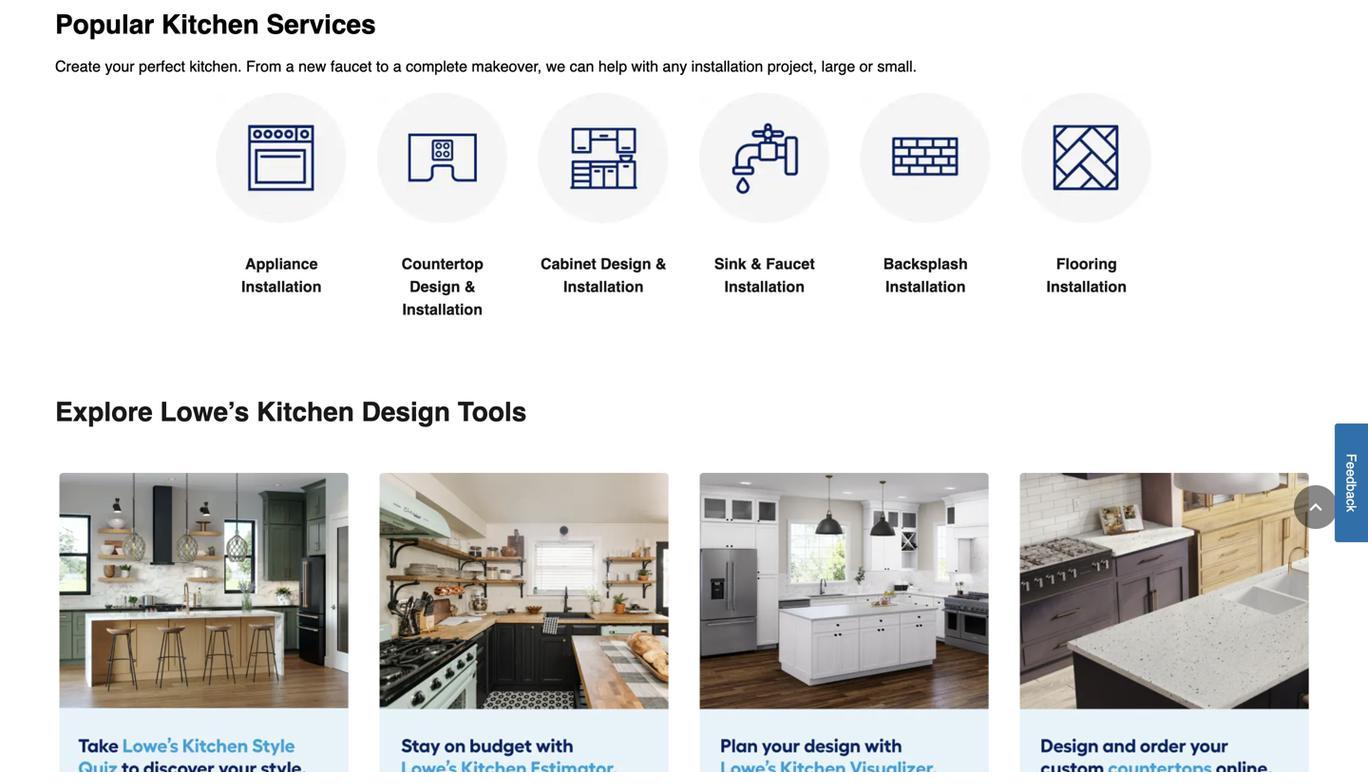 Task type: vqa. For each thing, say whether or not it's contained in the screenshot.
Appliance Installation 'Link'
yes



Task type: locate. For each thing, give the bounding box(es) containing it.
& inside countertop design & installation
[[465, 278, 476, 296]]

design for cabinet
[[601, 255, 651, 273]]

& for countertop design & installation
[[465, 278, 476, 296]]

design inside countertop design & installation
[[410, 278, 460, 296]]

& left sink
[[656, 255, 667, 273]]

perfect
[[139, 58, 185, 75]]

installation inside the 'cabinet design & installation'
[[564, 278, 644, 296]]

a up k
[[1344, 492, 1360, 499]]

& down countertop
[[465, 278, 476, 296]]

0 horizontal spatial a
[[286, 58, 294, 75]]

2 horizontal spatial &
[[751, 255, 762, 273]]

can
[[570, 58, 594, 75]]

an icon of an oven. image
[[216, 93, 347, 224]]

0 horizontal spatial &
[[465, 278, 476, 296]]

design right 'cabinet'
[[601, 255, 651, 273]]

backsplash installation
[[884, 255, 968, 296]]

& inside the 'cabinet design & installation'
[[656, 255, 667, 273]]

installation down 'cabinet'
[[564, 278, 644, 296]]

appliance installation
[[241, 255, 322, 296]]

design inside the 'cabinet design & installation'
[[601, 255, 651, 273]]

e
[[1344, 462, 1360, 469], [1344, 469, 1360, 477]]

faucet
[[331, 58, 372, 75]]

& right sink
[[751, 255, 762, 273]]

design down countertop
[[410, 278, 460, 296]]

installation
[[241, 278, 322, 296], [564, 278, 644, 296], [725, 278, 805, 296], [886, 278, 966, 296], [1047, 278, 1127, 296], [403, 301, 483, 319]]

2 vertical spatial design
[[362, 397, 450, 428]]

a right to
[[393, 58, 402, 75]]

installation down countertop
[[403, 301, 483, 319]]

a inside button
[[1344, 492, 1360, 499]]

countertop design & installation link
[[377, 93, 508, 367]]

1 horizontal spatial &
[[656, 255, 667, 273]]

installation inside countertop design & installation
[[403, 301, 483, 319]]

kitchen.
[[190, 58, 242, 75]]

popular kitchen services
[[55, 10, 376, 40]]

your
[[105, 58, 135, 75]]

with
[[632, 58, 659, 75]]

installation down backsplash
[[886, 278, 966, 296]]

&
[[656, 255, 667, 273], [751, 255, 762, 273], [465, 278, 476, 296]]

2 horizontal spatial a
[[1344, 492, 1360, 499]]

a
[[286, 58, 294, 75], [393, 58, 402, 75], [1344, 492, 1360, 499]]

e up d
[[1344, 462, 1360, 469]]

0 vertical spatial design
[[601, 255, 651, 273]]

an icon of a backsplash. image
[[861, 93, 991, 224]]

kitchen
[[162, 10, 259, 40], [257, 397, 354, 428]]

popular
[[55, 10, 154, 40]]

services
[[267, 10, 376, 40]]

flooring
[[1057, 255, 1117, 273]]

an icon of flooring. image
[[1022, 93, 1152, 224]]

sink
[[715, 255, 747, 273]]

large
[[822, 58, 856, 75]]

a left new
[[286, 58, 294, 75]]

design left tools
[[362, 397, 450, 428]]

e up b
[[1344, 469, 1360, 477]]

we
[[546, 58, 566, 75]]

1 vertical spatial design
[[410, 278, 460, 296]]

sink & faucet installation
[[715, 255, 815, 296]]

backsplash
[[884, 255, 968, 273]]

design
[[601, 255, 651, 273], [410, 278, 460, 296], [362, 397, 450, 428]]

take lowe's kitchen style quiz to discover your style. get started. image
[[59, 474, 349, 773]]

appliance installation link
[[216, 93, 347, 344]]

appliance
[[245, 255, 318, 273]]

help
[[599, 58, 627, 75]]

installation inside backsplash installation
[[886, 278, 966, 296]]

cabinet
[[541, 255, 597, 273]]

& inside the sink & faucet installation
[[751, 255, 762, 273]]

makeover,
[[472, 58, 542, 75]]

1 vertical spatial kitchen
[[257, 397, 354, 428]]

installation down faucet
[[725, 278, 805, 296]]

installation
[[692, 58, 763, 75]]

f e e d b a c k button
[[1335, 424, 1369, 543]]



Task type: describe. For each thing, give the bounding box(es) containing it.
a for d
[[1344, 492, 1360, 499]]

cabinet design & installation
[[541, 255, 667, 296]]

installation down the flooring at the top right of page
[[1047, 278, 1127, 296]]

a for kitchen.
[[286, 58, 294, 75]]

tools
[[458, 397, 527, 428]]

an icon of cabinets. image
[[538, 93, 669, 224]]

chat invite button image
[[1282, 701, 1340, 759]]

installation inside the sink & faucet installation
[[725, 278, 805, 296]]

explore
[[55, 397, 153, 428]]

plan your design with lowe's kitchen visualizer. get started. image
[[699, 474, 989, 773]]

or
[[860, 58, 873, 75]]

f e e d b a c k
[[1344, 454, 1360, 512]]

design and order your custom countertops online. get started. image
[[1020, 474, 1310, 773]]

an icon of a faucet. image
[[699, 93, 830, 224]]

flooring installation
[[1047, 255, 1127, 296]]

small.
[[878, 58, 917, 75]]

any
[[663, 58, 687, 75]]

create your perfect kitchen. from a new faucet to a complete makeover, we can help with any installation project, large or small.
[[55, 58, 917, 75]]

project,
[[768, 58, 818, 75]]

d
[[1344, 477, 1360, 484]]

complete
[[406, 58, 468, 75]]

lowe's
[[160, 397, 249, 428]]

flooring installation link
[[1022, 93, 1152, 344]]

countertop design & installation
[[402, 255, 484, 319]]

explore lowe's kitchen design tools
[[55, 397, 527, 428]]

design for countertop
[[410, 278, 460, 296]]

c
[[1344, 499, 1360, 506]]

sink & faucet installation link
[[699, 93, 830, 344]]

stay on budget with lowe's kitchen estimator. get started. image
[[379, 474, 669, 773]]

& for cabinet design & installation
[[656, 255, 667, 273]]

2 e from the top
[[1344, 469, 1360, 477]]

f
[[1344, 454, 1360, 462]]

k
[[1344, 506, 1360, 512]]

faucet
[[766, 255, 815, 273]]

backsplash installation link
[[861, 93, 991, 344]]

countertop
[[402, 255, 484, 273]]

1 horizontal spatial a
[[393, 58, 402, 75]]

installation down appliance
[[241, 278, 322, 296]]

from
[[246, 58, 282, 75]]

new
[[299, 58, 326, 75]]

1 e from the top
[[1344, 462, 1360, 469]]

0 vertical spatial kitchen
[[162, 10, 259, 40]]

create
[[55, 58, 101, 75]]

scroll to top element
[[1294, 486, 1338, 529]]

to
[[376, 58, 389, 75]]

an icon of a countertop. image
[[377, 93, 508, 224]]

cabinet design & installation link
[[538, 93, 669, 344]]

b
[[1344, 484, 1360, 492]]

chevron up image
[[1307, 498, 1326, 517]]



